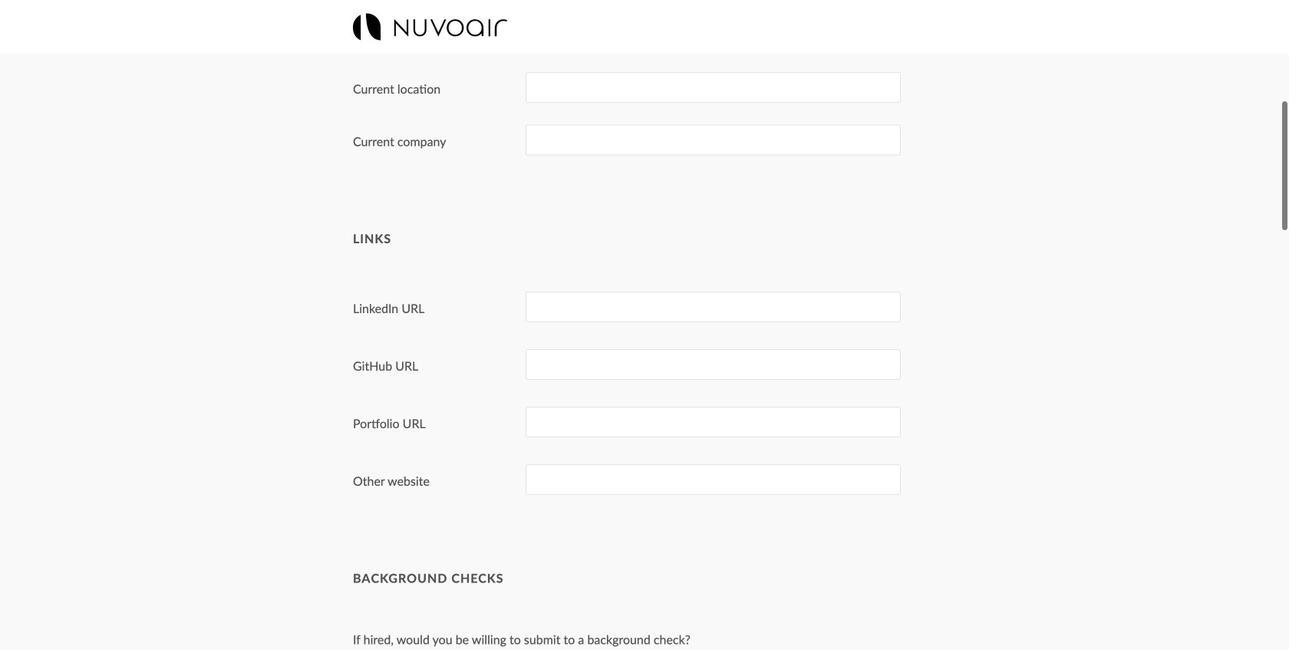Task type: vqa. For each thing, say whether or not it's contained in the screenshot.
Hypebeast logo
no



Task type: describe. For each thing, give the bounding box(es) containing it.
nuvoair logo image
[[353, 13, 507, 40]]



Task type: locate. For each thing, give the bounding box(es) containing it.
None text field
[[526, 407, 901, 438]]

None text field
[[526, 15, 901, 45], [526, 72, 901, 103], [526, 125, 901, 156], [526, 292, 901, 322], [526, 349, 901, 380], [526, 464, 901, 495], [526, 15, 901, 45], [526, 72, 901, 103], [526, 125, 901, 156], [526, 292, 901, 322], [526, 349, 901, 380], [526, 464, 901, 495]]



